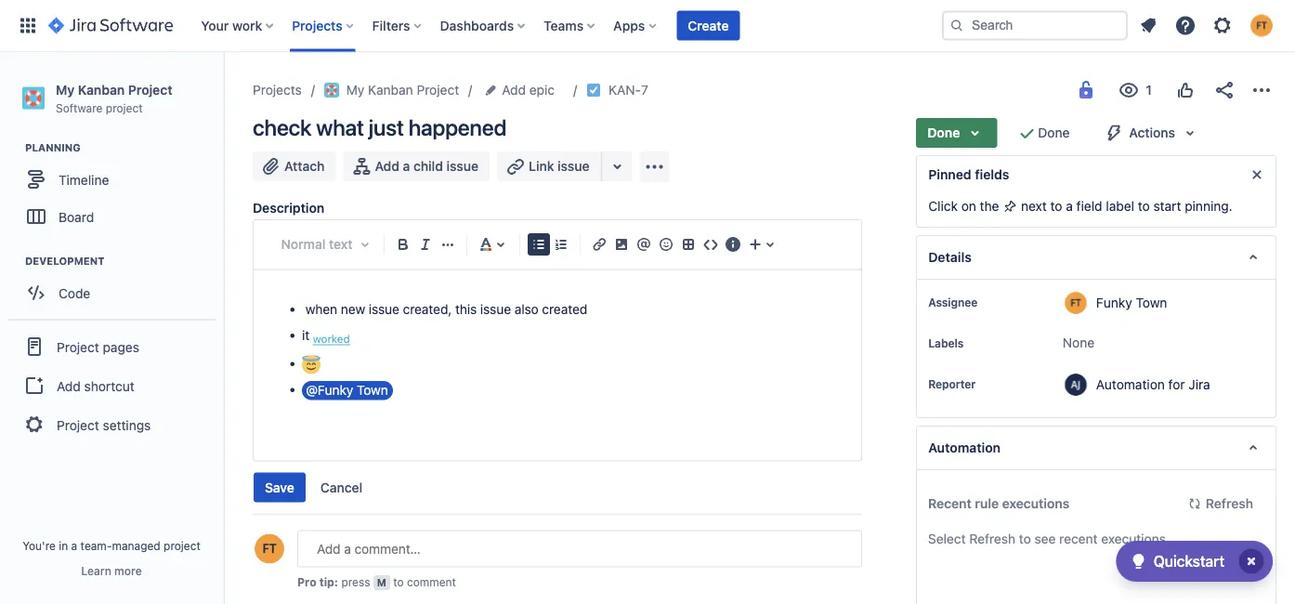 Task type: describe. For each thing, give the bounding box(es) containing it.
teams
[[544, 18, 584, 33]]

kan-7
[[609, 82, 649, 98]]

:innocent: image
[[302, 356, 321, 374]]

cancel button
[[309, 472, 374, 502]]

board link
[[9, 198, 214, 235]]

my kanban project
[[347, 82, 459, 98]]

planning
[[25, 142, 81, 154]]

my kanban project image
[[324, 83, 339, 98]]

a for next to a field label to start pinning.
[[1066, 198, 1073, 214]]

quickstart button
[[1117, 541, 1273, 582]]

my kanban project software project
[[56, 82, 172, 114]]

add epic button
[[482, 79, 561, 101]]

timeline link
[[9, 161, 214, 198]]

it
[[302, 328, 310, 343]]

activity
[[253, 554, 300, 569]]

board
[[59, 209, 94, 224]]

kanban for my kanban project software project
[[78, 82, 125, 97]]

add image, video, or file image
[[611, 233, 633, 256]]

create
[[688, 18, 729, 33]]

dashboards button
[[435, 11, 533, 40]]

work
[[232, 18, 262, 33]]

save button
[[254, 472, 306, 502]]

:innocent: image
[[302, 356, 321, 374]]

issue inside button
[[558, 158, 590, 174]]

next
[[1022, 198, 1047, 214]]

Description - Main content area, start typing to enter text. text field
[[280, 298, 836, 434]]

you're in a team-managed project
[[22, 539, 201, 552]]

what
[[316, 114, 364, 140]]

add for add epic
[[502, 82, 526, 98]]

check what just happened
[[253, 114, 507, 140]]

1 vertical spatial project
[[164, 539, 201, 552]]

notifications image
[[1138, 14, 1160, 37]]

apps button
[[608, 11, 664, 40]]

banner containing your work
[[0, 0, 1296, 52]]

label
[[1106, 198, 1135, 214]]

2 horizontal spatial to
[[1138, 198, 1151, 214]]

planning image
[[3, 137, 25, 159]]

code snippet image
[[700, 233, 722, 256]]

my kanban project link
[[324, 79, 459, 101]]

projects link
[[253, 79, 302, 101]]

all
[[306, 580, 322, 595]]

link issue
[[529, 158, 590, 174]]

created
[[542, 302, 588, 317]]

task image
[[587, 83, 601, 98]]

software
[[56, 101, 103, 114]]

create button
[[677, 11, 740, 40]]

dashboards
[[440, 18, 514, 33]]

development group
[[9, 254, 222, 317]]

actions
[[1130, 125, 1176, 140]]

none
[[1063, 335, 1095, 350]]

pinned
[[929, 167, 972, 182]]

copy link to issue image
[[645, 82, 660, 97]]

Search field
[[943, 11, 1128, 40]]

learn more
[[81, 564, 142, 577]]

your work
[[201, 18, 262, 33]]

settings
[[103, 417, 151, 432]]

town for funky town
[[1136, 295, 1168, 310]]

info panel image
[[722, 233, 745, 256]]

italic ⌘i image
[[415, 233, 437, 256]]

labels pin to top image
[[968, 336, 983, 350]]

child
[[414, 158, 443, 174]]

link issue button
[[497, 152, 603, 181]]

development image
[[3, 250, 25, 273]]

done image
[[1016, 122, 1039, 144]]

issue right this
[[480, 302, 511, 317]]

more formatting image
[[437, 233, 459, 256]]

bold ⌘b image
[[392, 233, 415, 256]]

share image
[[1214, 79, 1236, 101]]

when new issue created, this issue also created
[[302, 302, 588, 317]]

click on the
[[929, 198, 1003, 214]]

start
[[1154, 198, 1182, 214]]

hide message image
[[1246, 164, 1269, 186]]

description
[[253, 200, 325, 216]]

automation for automation for jira
[[1097, 376, 1165, 392]]

my for my kanban project
[[347, 82, 365, 98]]

reporter
[[929, 377, 976, 390]]

attach button
[[253, 152, 336, 181]]

add a child issue
[[375, 158, 479, 174]]

project settings link
[[7, 405, 216, 445]]

1 horizontal spatial to
[[1051, 198, 1063, 214]]

save
[[265, 479, 294, 495]]

details
[[929, 250, 972, 265]]

done inside dropdown button
[[928, 125, 960, 140]]

apps
[[614, 18, 645, 33]]

pinning.
[[1185, 198, 1233, 214]]

new
[[341, 302, 365, 317]]

m
[[377, 577, 387, 589]]

town for @funky town
[[357, 382, 388, 397]]

add epic
[[502, 82, 555, 98]]

kan-
[[609, 82, 641, 98]]

assignee
[[929, 296, 978, 309]]

help image
[[1175, 14, 1197, 37]]

table image
[[678, 233, 700, 256]]

Add a comment… field
[[297, 530, 863, 567]]

2 done from the left
[[1039, 125, 1070, 140]]

add shortcut button
[[7, 367, 216, 405]]

details element
[[917, 235, 1277, 280]]

just
[[369, 114, 404, 140]]

dismiss quickstart image
[[1237, 547, 1267, 576]]

learn more button
[[81, 563, 142, 578]]

check image
[[1128, 550, 1150, 573]]

link web pages and more image
[[607, 155, 629, 178]]

@funky town
[[306, 382, 388, 397]]

quickstart
[[1154, 553, 1225, 570]]

in
[[59, 539, 68, 552]]

group containing project pages
[[7, 319, 216, 451]]

comments
[[340, 580, 407, 595]]

@funky
[[306, 382, 353, 397]]

emoji image
[[655, 233, 678, 256]]

automation for automation
[[929, 440, 1001, 455]]

project inside project pages link
[[57, 339, 99, 354]]

planning group
[[9, 141, 222, 241]]

project inside my kanban project software project
[[128, 82, 172, 97]]

managed
[[112, 539, 161, 552]]

funky
[[1097, 295, 1133, 310]]



Task type: vqa. For each thing, say whether or not it's contained in the screenshot.
YOUR PINNED FIELDS element
no



Task type: locate. For each thing, give the bounding box(es) containing it.
project right managed
[[164, 539, 201, 552]]

it worked
[[302, 328, 350, 346]]

add for add shortcut
[[57, 378, 81, 393]]

0 horizontal spatial my
[[56, 82, 75, 97]]

1 horizontal spatial done
[[1039, 125, 1070, 140]]

my
[[56, 82, 75, 97], [347, 82, 365, 98]]

labels
[[929, 336, 964, 349]]

pages
[[103, 339, 139, 354]]

banner
[[0, 0, 1296, 52]]

issue right new
[[369, 302, 400, 317]]

0 vertical spatial projects
[[292, 18, 343, 33]]

project inside my kanban project software project
[[106, 101, 143, 114]]

kanban inside my kanban project software project
[[78, 82, 125, 97]]

7
[[641, 82, 649, 98]]

the
[[980, 198, 1000, 214]]

0 horizontal spatial project
[[106, 101, 143, 114]]

project pages
[[57, 339, 139, 354]]

press
[[341, 576, 370, 589]]

jira software image
[[48, 14, 173, 37], [48, 14, 173, 37]]

0 horizontal spatial to
[[393, 576, 404, 589]]

0 vertical spatial a
[[403, 158, 410, 174]]

add down just on the left top of the page
[[375, 158, 400, 174]]

a left field
[[1066, 198, 1073, 214]]

add app image
[[644, 156, 666, 178]]

project inside my kanban project link
[[417, 82, 459, 98]]

add shortcut
[[57, 378, 135, 393]]

add inside add a child issue button
[[375, 158, 400, 174]]

0 horizontal spatial add
[[57, 378, 81, 393]]

cancel
[[320, 479, 363, 495]]

issue inside button
[[447, 158, 479, 174]]

search image
[[950, 18, 965, 33]]

add left shortcut
[[57, 378, 81, 393]]

add inside add shortcut 'button'
[[57, 378, 81, 393]]

2 my from the left
[[347, 82, 365, 98]]

attach
[[284, 158, 325, 174]]

project settings
[[57, 417, 151, 432]]

0 horizontal spatial town
[[357, 382, 388, 397]]

1 done from the left
[[928, 125, 960, 140]]

your profile and settings image
[[1251, 14, 1273, 37]]

your work button
[[195, 11, 281, 40]]

check
[[253, 114, 312, 140]]

project right software
[[106, 101, 143, 114]]

a left child
[[403, 158, 410, 174]]

add for add a child issue
[[375, 158, 400, 174]]

project inside project settings "link"
[[57, 417, 99, 432]]

1 horizontal spatial my
[[347, 82, 365, 98]]

add a child issue button
[[343, 152, 490, 181]]

automation left for
[[1097, 376, 1165, 392]]

1 my from the left
[[56, 82, 75, 97]]

project left 'sidebar navigation' image
[[128, 82, 172, 97]]

group
[[7, 319, 216, 451]]

actions image
[[1251, 79, 1273, 101]]

0 vertical spatial add
[[502, 82, 526, 98]]

1 horizontal spatial project
[[164, 539, 201, 552]]

1 horizontal spatial town
[[1136, 295, 1168, 310]]

you're
[[22, 539, 56, 552]]

1 vertical spatial automation
[[929, 440, 1001, 455]]

a right in
[[71, 539, 77, 552]]

pro tip: press m to comment
[[297, 576, 456, 589]]

all button
[[301, 577, 327, 599]]

filters button
[[367, 11, 429, 40]]

epic
[[530, 82, 555, 98]]

1 kanban from the left
[[78, 82, 125, 97]]

numbered list ⌘⇧7 image
[[550, 233, 573, 256]]

1 vertical spatial projects
[[253, 82, 302, 98]]

projects up my kanban project icon
[[292, 18, 343, 33]]

to right the next
[[1051, 198, 1063, 214]]

2 kanban from the left
[[368, 82, 413, 98]]

on
[[962, 198, 977, 214]]

to left 'start'
[[1138, 198, 1151, 214]]

2 horizontal spatial a
[[1066, 198, 1073, 214]]

worked
[[313, 333, 350, 346]]

history
[[426, 580, 470, 595]]

1 horizontal spatial a
[[403, 158, 410, 174]]

1 vertical spatial town
[[357, 382, 388, 397]]

automation
[[1097, 376, 1165, 392], [929, 440, 1001, 455]]

actions button
[[1092, 118, 1213, 148]]

my right my kanban project icon
[[347, 82, 365, 98]]

town right funky
[[1136, 295, 1168, 310]]

click
[[929, 198, 958, 214]]

code link
[[9, 274, 214, 312]]

primary element
[[11, 0, 943, 52]]

funky town
[[1097, 295, 1168, 310]]

2 vertical spatial a
[[71, 539, 77, 552]]

done up pinned
[[928, 125, 960, 140]]

appswitcher icon image
[[17, 14, 39, 37]]

done
[[928, 125, 960, 140], [1039, 125, 1070, 140]]

created,
[[403, 302, 452, 317]]

field
[[1077, 198, 1103, 214]]

add
[[502, 82, 526, 98], [375, 158, 400, 174], [57, 378, 81, 393]]

project
[[106, 101, 143, 114], [164, 539, 201, 552]]

sidebar navigation image
[[203, 74, 244, 112]]

0 horizontal spatial done
[[928, 125, 960, 140]]

done button
[[917, 118, 998, 148]]

0 vertical spatial town
[[1136, 295, 1168, 310]]

add inside add epic dropdown button
[[502, 82, 526, 98]]

2 vertical spatial add
[[57, 378, 81, 393]]

settings image
[[1212, 14, 1234, 37]]

teams button
[[538, 11, 602, 40]]

shortcut
[[84, 378, 135, 393]]

projects up check on the top left of the page
[[253, 82, 302, 98]]

projects inside projects dropdown button
[[292, 18, 343, 33]]

1 horizontal spatial add
[[375, 158, 400, 174]]

profile image of funky town image
[[255, 534, 284, 564]]

0 vertical spatial automation
[[1097, 376, 1165, 392]]

link
[[529, 158, 554, 174]]

add left epic
[[502, 82, 526, 98]]

a
[[403, 158, 410, 174], [1066, 198, 1073, 214], [71, 539, 77, 552]]

automation element
[[917, 426, 1277, 470]]

pinned fields
[[929, 167, 1010, 182]]

a inside add a child issue button
[[403, 158, 410, 174]]

projects for projects dropdown button
[[292, 18, 343, 33]]

projects for projects link
[[253, 82, 302, 98]]

kanban for my kanban project
[[368, 82, 413, 98]]

history button
[[420, 577, 476, 599]]

learn
[[81, 564, 111, 577]]

0 horizontal spatial a
[[71, 539, 77, 552]]

tip:
[[319, 576, 338, 589]]

when
[[306, 302, 337, 317]]

project up the add shortcut
[[57, 339, 99, 354]]

to right m
[[393, 576, 404, 589]]

bullet list ⌘⇧8 image
[[528, 233, 550, 256]]

project down the add shortcut
[[57, 417, 99, 432]]

for
[[1169, 376, 1186, 392]]

fields
[[975, 167, 1010, 182]]

my inside my kanban project software project
[[56, 82, 75, 97]]

issue
[[447, 158, 479, 174], [558, 158, 590, 174], [369, 302, 400, 317], [480, 302, 511, 317]]

vote options: no one has voted for this issue yet. image
[[1175, 79, 1197, 101]]

code
[[59, 285, 90, 301]]

automation inside 'element'
[[929, 440, 1001, 455]]

automation for jira
[[1097, 376, 1211, 392]]

kanban up software
[[78, 82, 125, 97]]

1 horizontal spatial automation
[[1097, 376, 1165, 392]]

0 horizontal spatial automation
[[929, 440, 1001, 455]]

my for my kanban project software project
[[56, 82, 75, 97]]

done up the next
[[1039, 125, 1070, 140]]

development
[[25, 255, 105, 267]]

issue right link
[[558, 158, 590, 174]]

town right @funky
[[357, 382, 388, 397]]

menu bar containing all
[[297, 577, 480, 599]]

my up software
[[56, 82, 75, 97]]

issue right child
[[447, 158, 479, 174]]

1 vertical spatial a
[[1066, 198, 1073, 214]]

your
[[201, 18, 229, 33]]

mention image
[[633, 233, 655, 256]]

a for you're in a team-managed project
[[71, 539, 77, 552]]

0 horizontal spatial kanban
[[78, 82, 125, 97]]

timeline
[[59, 172, 109, 187]]

automation down reporter
[[929, 440, 1001, 455]]

projects button
[[287, 11, 361, 40]]

0 vertical spatial project
[[106, 101, 143, 114]]

comments button
[[335, 577, 413, 599]]

more
[[114, 564, 142, 577]]

link image
[[588, 233, 611, 256]]

next to a field label to start pinning.
[[1018, 198, 1233, 214]]

filters
[[372, 18, 410, 33]]

team-
[[81, 539, 112, 552]]

town inside description - main content area, start typing to enter text. text field
[[357, 382, 388, 397]]

menu bar
[[297, 577, 480, 599]]

kanban up just on the left top of the page
[[368, 82, 413, 98]]

2 horizontal spatial add
[[502, 82, 526, 98]]

happened
[[409, 114, 507, 140]]

1 vertical spatial add
[[375, 158, 400, 174]]

jira
[[1189, 376, 1211, 392]]

1 horizontal spatial kanban
[[368, 82, 413, 98]]

project up happened
[[417, 82, 459, 98]]

this
[[455, 302, 477, 317]]



